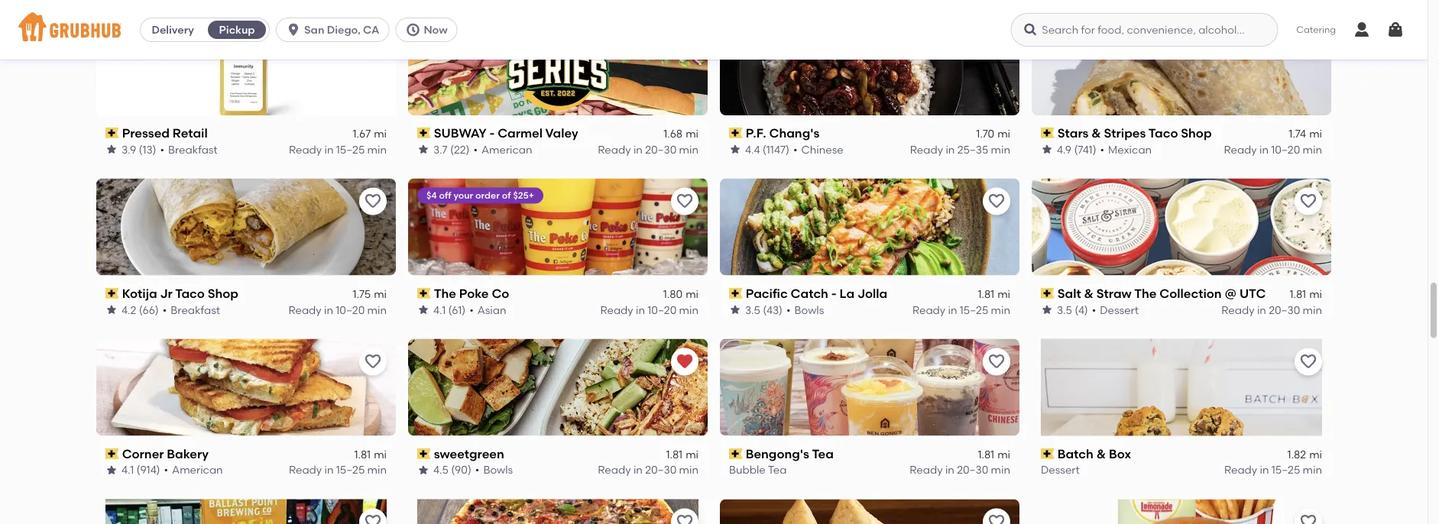 Task type: vqa. For each thing, say whether or not it's contained in the screenshot.
The 4.9 (741)
yes



Task type: describe. For each thing, give the bounding box(es) containing it.
1.70 mi
[[977, 128, 1011, 141]]

save this restaurant image for kotija jr taco shop logo
[[364, 193, 382, 211]]

min for corner bakery
[[367, 464, 387, 477]]

1.81 mi for sweetgreen
[[666, 449, 699, 462]]

pickup
[[219, 23, 255, 36]]

save this restaurant button for charminar indian restaurant logo
[[983, 509, 1011, 524]]

svg image for now
[[406, 22, 421, 37]]

0 horizontal spatial of
[[233, 30, 242, 41]]

• bowls for sweetgreen
[[475, 464, 513, 477]]

0 horizontal spatial order
[[206, 30, 230, 41]]

3.5 for pacific catch - la jolla
[[745, 304, 761, 317]]

4.9 (741)
[[1057, 143, 1097, 156]]

catering
[[1297, 24, 1336, 35]]

stars & stripes taco shop logo image
[[1032, 19, 1332, 116]]

now button
[[396, 18, 464, 42]]

kfc logo image
[[1032, 500, 1332, 524]]

0 vertical spatial taco
[[1149, 126, 1179, 141]]

saved restaurant image
[[676, 353, 694, 372]]

4.5
[[434, 464, 449, 477]]

(1147)
[[763, 143, 790, 156]]

stripes
[[1104, 126, 1146, 141]]

ready in 25–35 min
[[910, 143, 1011, 156]]

1 horizontal spatial -
[[832, 286, 837, 301]]

• for stars
[[1101, 143, 1105, 156]]

4.1 (914)
[[122, 464, 160, 477]]

(61)
[[448, 304, 466, 317]]

(741)
[[1075, 143, 1097, 156]]

san diego, ca button
[[276, 18, 396, 42]]

ca
[[363, 23, 380, 36]]

(43)
[[763, 304, 783, 317]]

Search for food, convenience, alcohol... search field
[[1011, 13, 1279, 47]]

save this restaurant button for bengong's tea logo
[[983, 349, 1011, 376]]

20–30 for sweetgreen
[[645, 464, 677, 477]]

save this restaurant image for bengong's tea logo
[[988, 353, 1006, 372]]

ready in 10–20 min for taco
[[1224, 143, 1323, 156]]

min for pacific catch - la jolla
[[991, 304, 1011, 317]]

ready in 10–20 min for shop
[[289, 304, 387, 317]]

0 horizontal spatial shop
[[208, 286, 239, 301]]

star icon image for subway
[[417, 144, 430, 156]]

kotija
[[122, 286, 157, 301]]

1 the from the left
[[434, 286, 456, 301]]

• right (90)
[[475, 464, 480, 477]]

the poke co logo image
[[408, 179, 708, 276]]

1.82 mi
[[1288, 449, 1323, 462]]

star icon image for salt
[[1041, 304, 1054, 316]]

box
[[1109, 447, 1132, 462]]

pressed retail
[[122, 126, 208, 141]]

1 vertical spatial of
[[502, 190, 511, 202]]

(13)
[[139, 143, 156, 156]]

jolla
[[858, 286, 888, 301]]

chang's
[[770, 126, 820, 141]]

knockout pizza logo image
[[417, 500, 699, 524]]

pacific
[[746, 286, 788, 301]]

3.9 (13)
[[122, 143, 156, 156]]

subscription pass image for corner bakery
[[106, 449, 119, 460]]

1.75 mi
[[353, 288, 387, 301]]

saved restaurant button
[[671, 349, 699, 376]]

mi for sweetgreen
[[686, 449, 699, 462]]

(90)
[[451, 464, 472, 477]]

1.68
[[664, 128, 683, 141]]

stars
[[1058, 126, 1089, 141]]

tea for bengong's tea
[[812, 447, 834, 462]]

save this restaurant button for 'knockout pizza logo'
[[671, 509, 699, 524]]

in for sweetgreen
[[634, 464, 643, 477]]

• bowls for pacific catch - la jolla
[[787, 304, 824, 317]]

0 horizontal spatial taco
[[175, 286, 205, 301]]

4.5 (90)
[[434, 464, 472, 477]]

• for pacific
[[787, 304, 791, 317]]

(914)
[[137, 464, 160, 477]]

plaza wine and spirit logo image
[[106, 500, 387, 524]]

1.75
[[353, 288, 371, 301]]

• asian
[[470, 304, 507, 317]]

save this restaurant button for salt & straw the collection @ utc logo
[[1295, 188, 1323, 216]]

• for kotija
[[163, 304, 167, 317]]

save this restaurant button for stars & stripes taco shop logo
[[1295, 28, 1323, 55]]

in for stars & stripes taco shop
[[1260, 143, 1269, 156]]

subway - carmel valey logo image
[[408, 19, 708, 116]]

in for salt & straw the collection @ utc
[[1258, 304, 1267, 317]]

3.7 (22)
[[434, 143, 470, 156]]

ready in 15–25 min for pressed retail
[[289, 143, 387, 156]]

• for p.f.
[[794, 143, 798, 156]]

american for bakery
[[172, 464, 223, 477]]

• breakfast for retail
[[160, 143, 218, 156]]

20–30 for bengong's tea
[[957, 464, 989, 477]]

2 the from the left
[[1135, 286, 1157, 301]]

pacific catch - la jolla
[[746, 286, 888, 301]]

mi for batch & box
[[1310, 449, 1323, 462]]

1.80 mi
[[663, 288, 699, 301]]

batch
[[1058, 447, 1094, 462]]

in for pressed retail
[[325, 143, 334, 156]]

ready for salt & straw the collection @ utc
[[1222, 304, 1255, 317]]

1 horizontal spatial your
[[454, 190, 473, 202]]

save this restaurant button for the batch & box  logo
[[1295, 349, 1323, 376]]

tea for bubble tea
[[768, 464, 787, 477]]

subscription pass image for salt & straw the collection @ utc
[[1041, 289, 1055, 299]]

3.5 (4)
[[1057, 304, 1089, 317]]

subscription pass image for pressed retail
[[106, 128, 119, 139]]

3.5 (43)
[[745, 304, 783, 317]]

save this restaurant image for p.f. chang's logo
[[988, 32, 1006, 51]]

utc
[[1240, 286, 1266, 301]]

1.67 mi
[[353, 128, 387, 141]]

min for p.f. chang's
[[991, 143, 1011, 156]]

in for kotija jr taco shop
[[324, 304, 333, 317]]

1 horizontal spatial ready in 10–20 min
[[601, 304, 699, 317]]

star icon image for pacific
[[729, 304, 742, 316]]

sweetgreen logo image
[[408, 340, 708, 437]]

valey
[[546, 126, 579, 141]]

p.f. chang's logo image
[[720, 19, 1020, 116]]

ready in 20–30 min for sweetgreen
[[598, 464, 699, 477]]

• american for -
[[474, 143, 533, 156]]

bowls for sweetgreen
[[484, 464, 513, 477]]

save this restaurant image for plaza wine and spirit logo
[[364, 514, 382, 524]]

20–30 for subway - carmel valey
[[645, 143, 677, 156]]

batch & box
[[1058, 447, 1132, 462]]

1.81 for pacific catch - la jolla
[[978, 288, 995, 301]]

mi for p.f. chang's
[[998, 128, 1011, 141]]

kotija jr taco shop
[[122, 286, 239, 301]]

charminar indian restaurant logo image
[[720, 500, 1020, 524]]

1.81 mi for bengong's tea
[[978, 449, 1011, 462]]

mexican
[[1109, 143, 1152, 156]]

save this restaurant image for charminar indian restaurant logo
[[988, 514, 1006, 524]]

salt & straw the collection @ utc
[[1058, 286, 1266, 301]]

4.1 for the poke co
[[434, 304, 446, 317]]

bowls for pacific catch - la jolla
[[795, 304, 824, 317]]

0 horizontal spatial -
[[490, 126, 495, 141]]

catering button
[[1286, 12, 1347, 47]]

pressed
[[122, 126, 170, 141]]

in for batch & box
[[1260, 464, 1270, 477]]

stars & stripes taco shop
[[1058, 126, 1212, 141]]

& for box
[[1097, 447, 1106, 462]]

bubble
[[729, 464, 766, 477]]

15–25 for pacific catch - la jolla
[[960, 304, 989, 317]]

(66)
[[139, 304, 159, 317]]

now
[[424, 23, 448, 36]]

mi for pacific catch - la jolla
[[998, 288, 1011, 301]]

catch
[[791, 286, 829, 301]]

1.67
[[353, 128, 371, 141]]

$25+
[[513, 190, 534, 202]]

(22)
[[450, 143, 470, 156]]

san diego, ca
[[304, 23, 380, 36]]

1.82
[[1288, 449, 1307, 462]]

bengong's tea
[[746, 447, 834, 462]]

@
[[1225, 286, 1237, 301]]

subway
[[434, 126, 487, 141]]

star icon image for pressed
[[106, 144, 118, 156]]

star icon image for kotija
[[106, 304, 118, 316]]

• for subway
[[474, 143, 478, 156]]

diego,
[[327, 23, 361, 36]]

0 horizontal spatial svg image
[[1023, 22, 1039, 37]]

save this restaurant button for p.f. chang's logo
[[983, 28, 1011, 55]]

mi for salt & straw the collection @ utc
[[1310, 288, 1323, 301]]

4.1 (61)
[[434, 304, 466, 317]]

asian
[[478, 304, 507, 317]]

mi for bengong's tea
[[998, 449, 1011, 462]]

ready in 15–25 min for corner bakery
[[289, 464, 387, 477]]

svg image for san diego, ca
[[286, 22, 301, 37]]

subway - carmel valey
[[434, 126, 579, 141]]

min for kotija jr taco shop
[[367, 304, 387, 317]]

kotija jr taco shop logo image
[[96, 179, 396, 276]]

bengong's tea logo image
[[720, 340, 1020, 437]]

save this restaurant image for salt & straw the collection @ utc logo
[[1300, 193, 1318, 211]]

1.81 for bengong's tea
[[978, 449, 995, 462]]

1.74
[[1289, 128, 1307, 141]]

• for the
[[470, 304, 474, 317]]



Task type: locate. For each thing, give the bounding box(es) containing it.
- left 'carmel'
[[490, 126, 495, 141]]

save this restaurant button
[[359, 28, 387, 55], [983, 28, 1011, 55], [1295, 28, 1323, 55], [359, 188, 387, 216], [671, 188, 699, 216], [983, 188, 1011, 216], [1295, 188, 1323, 216], [359, 349, 387, 376], [983, 349, 1011, 376], [1295, 349, 1323, 376], [359, 509, 387, 524], [671, 509, 699, 524], [983, 509, 1011, 524], [1295, 509, 1323, 524]]

subscription pass image left kotija
[[106, 289, 119, 299]]

american
[[482, 143, 533, 156], [172, 464, 223, 477]]

& up (4)
[[1085, 286, 1094, 301]]

0 horizontal spatial 10–20
[[336, 304, 365, 317]]

subscription pass image for batch & box
[[1041, 449, 1055, 460]]

sweetgreen
[[434, 447, 504, 462]]

1 vertical spatial &
[[1085, 286, 1094, 301]]

0 vertical spatial american
[[482, 143, 533, 156]]

corner
[[122, 447, 164, 462]]

salt
[[1058, 286, 1082, 301]]

-
[[490, 126, 495, 141], [832, 286, 837, 301]]

fee
[[166, 30, 182, 41]]

& left box
[[1097, 447, 1106, 462]]

min for pressed retail
[[367, 143, 387, 156]]

pacific catch - la jolla logo image
[[720, 179, 1020, 276]]

0 vertical spatial • bowls
[[787, 304, 824, 317]]

salt & straw the collection @ utc logo image
[[1032, 179, 1332, 276]]

1.70
[[977, 128, 995, 141]]

bowls
[[795, 304, 824, 317], [484, 464, 513, 477]]

ready for kotija jr taco shop
[[289, 304, 322, 317]]

save this restaurant image for stars & stripes taco shop logo
[[1300, 32, 1318, 51]]

1 horizontal spatial • american
[[474, 143, 533, 156]]

subscription pass image for stars & stripes taco shop
[[1041, 128, 1055, 139]]

0 vertical spatial order
[[206, 30, 230, 41]]

delivery button
[[141, 18, 205, 42]]

american for -
[[482, 143, 533, 156]]

0 vertical spatial of
[[233, 30, 242, 41]]

3.5 left (4)
[[1057, 304, 1073, 317]]

bowls down sweetgreen
[[484, 464, 513, 477]]

star icon image
[[106, 144, 118, 156], [417, 144, 430, 156], [729, 144, 742, 156], [1041, 144, 1054, 156], [106, 304, 118, 316], [417, 304, 430, 316], [729, 304, 742, 316], [1041, 304, 1054, 316], [106, 465, 118, 477], [417, 465, 430, 477]]

straw
[[1097, 286, 1132, 301]]

0 horizontal spatial • bowls
[[475, 464, 513, 477]]

ready in 15–25 min for pacific catch - la jolla
[[913, 304, 1011, 317]]

0 horizontal spatial 4.1
[[122, 464, 134, 477]]

ready for pacific catch - la jolla
[[913, 304, 946, 317]]

poke
[[459, 286, 489, 301]]

20–30 for salt & straw the collection @ utc
[[1269, 304, 1301, 317]]

1 horizontal spatial tea
[[812, 447, 834, 462]]

star icon image for p.f.
[[729, 144, 742, 156]]

subscription pass image up bubble
[[729, 449, 743, 460]]

1.81 mi for pacific catch - la jolla
[[978, 288, 1011, 301]]

0 horizontal spatial svg image
[[286, 22, 301, 37]]

subscription pass image
[[106, 289, 119, 299], [417, 289, 431, 299], [729, 289, 743, 299], [1041, 289, 1055, 299], [729, 449, 743, 460]]

delivery inside button
[[152, 23, 194, 36]]

the
[[434, 286, 456, 301], [1135, 286, 1157, 301]]

0 horizontal spatial ready in 10–20 min
[[289, 304, 387, 317]]

subscription pass image for bengong's tea
[[729, 449, 743, 460]]

1.74 mi
[[1289, 128, 1323, 141]]

• breakfast for jr
[[163, 304, 220, 317]]

ready for bengong's tea
[[910, 464, 943, 477]]

subscription pass image left p.f.
[[729, 128, 743, 139]]

1.81 mi
[[978, 288, 1011, 301], [1290, 288, 1323, 301], [354, 449, 387, 462], [666, 449, 699, 462], [978, 449, 1011, 462]]

mi for corner bakery
[[374, 449, 387, 462]]

1 horizontal spatial taco
[[1149, 126, 1179, 141]]

order
[[206, 30, 230, 41], [476, 190, 500, 202]]

your right off
[[454, 190, 473, 202]]

svg image
[[1387, 21, 1405, 39], [286, 22, 301, 37], [406, 22, 421, 37]]

the poke co
[[434, 286, 509, 301]]

ready in 10–20 min down the 1.80
[[601, 304, 699, 317]]

1.81 mi for salt & straw the collection @ utc
[[1290, 288, 1323, 301]]

1 horizontal spatial dessert
[[1100, 304, 1139, 317]]

ready for batch & box
[[1225, 464, 1258, 477]]

ready for subway - carmel valey
[[598, 143, 631, 156]]

tea right bengong's
[[812, 447, 834, 462]]

ready for stars & stripes taco shop
[[1224, 143, 1257, 156]]

breakfast for retail
[[168, 143, 218, 156]]

jr
[[160, 286, 173, 301]]

0 vertical spatial tea
[[812, 447, 834, 462]]

subscription pass image left subway at left
[[417, 128, 431, 139]]

ready in 20–30 min
[[598, 143, 699, 156], [1222, 304, 1323, 317], [598, 464, 699, 477], [910, 464, 1011, 477]]

svg image inside now button
[[406, 22, 421, 37]]

1 horizontal spatial of
[[502, 190, 511, 202]]

carmel
[[498, 126, 543, 141]]

15–25 for batch & box
[[1272, 464, 1301, 477]]

mi for pressed retail
[[374, 128, 387, 141]]

star icon image left the 3.7
[[417, 144, 430, 156]]

3.5 left (43) at the right bottom of the page
[[745, 304, 761, 317]]

0 horizontal spatial 3.5
[[745, 304, 761, 317]]

10–20 down the 1.80
[[648, 304, 677, 317]]

10–20 for taco
[[1272, 143, 1301, 156]]

0 vertical spatial &
[[1092, 126, 1101, 141]]

ready in 15–25 min
[[289, 143, 387, 156], [913, 304, 1011, 317], [289, 464, 387, 477], [1225, 464, 1323, 477]]

star icon image for corner
[[106, 465, 118, 477]]

bengong's
[[746, 447, 810, 462]]

taco up mexican
[[1149, 126, 1179, 141]]

4.4 (1147)
[[745, 143, 790, 156]]

0 vertical spatial your
[[184, 30, 204, 41]]

• american down bakery
[[164, 464, 223, 477]]

batch & box  logo image
[[1041, 340, 1323, 437]]

min for bengong's tea
[[991, 464, 1011, 477]]

in for the poke co
[[636, 304, 645, 317]]

$0 delivery fee your order of $30+
[[115, 30, 265, 41]]

ready for p.f. chang's
[[910, 143, 944, 156]]

star icon image left 3.9
[[106, 144, 118, 156]]

star icon image left 4.2
[[106, 304, 118, 316]]

0 vertical spatial breakfast
[[168, 143, 218, 156]]

save this restaurant image for 'knockout pizza logo'
[[676, 514, 694, 524]]

0 horizontal spatial dessert
[[1041, 464, 1080, 477]]

• right (741)
[[1101, 143, 1105, 156]]

• right (4)
[[1092, 304, 1097, 317]]

subscription pass image left the poke co
[[417, 289, 431, 299]]

0 horizontal spatial bowls
[[484, 464, 513, 477]]

1.81 for salt & straw the collection @ utc
[[1290, 288, 1307, 301]]

save this restaurant button for corner bakery logo
[[359, 349, 387, 376]]

1 vertical spatial bowls
[[484, 464, 513, 477]]

3.9
[[122, 143, 136, 156]]

0 horizontal spatial your
[[184, 30, 204, 41]]

$4 off your order of $25+
[[427, 190, 534, 202]]

3.5
[[745, 304, 761, 317], [1057, 304, 1073, 317]]

0 vertical spatial • american
[[474, 143, 533, 156]]

your
[[184, 30, 204, 41], [454, 190, 473, 202]]

1 horizontal spatial 3.5
[[1057, 304, 1073, 317]]

0 vertical spatial bowls
[[795, 304, 824, 317]]

1.81 mi for corner bakery
[[354, 449, 387, 462]]

• right (43) at the right bottom of the page
[[787, 304, 791, 317]]

1 vertical spatial dessert
[[1041, 464, 1080, 477]]

star icon image left 3.5 (4)
[[1041, 304, 1054, 316]]

san
[[304, 23, 324, 36]]

subscription pass image left corner on the left bottom
[[106, 449, 119, 460]]

min for stars & stripes taco shop
[[1303, 143, 1323, 156]]

co
[[492, 286, 509, 301]]

ready in 10–20 min down 1.74
[[1224, 143, 1323, 156]]

save this restaurant button for the pacific catch - la jolla logo
[[983, 188, 1011, 216]]

1 horizontal spatial svg image
[[406, 22, 421, 37]]

1 vertical spatial tea
[[768, 464, 787, 477]]

10–20 down 1.75
[[336, 304, 365, 317]]

subscription pass image left salt
[[1041, 289, 1055, 299]]

• right (61)
[[470, 304, 474, 317]]

1 horizontal spatial 4.1
[[434, 304, 446, 317]]

4.1 left (61)
[[434, 304, 446, 317]]

• for pressed
[[160, 143, 164, 156]]

svg image inside san diego, ca button
[[286, 22, 301, 37]]

0 horizontal spatial tea
[[768, 464, 787, 477]]

star icon image left 3.5 (43) at the right of page
[[729, 304, 742, 316]]

1 vertical spatial taco
[[175, 286, 205, 301]]

save this restaurant image
[[988, 32, 1006, 51], [676, 193, 694, 211], [364, 353, 382, 372], [988, 353, 1006, 372], [1300, 353, 1318, 372], [364, 514, 382, 524], [1300, 514, 1318, 524]]

save this restaurant button for kfc logo
[[1295, 509, 1323, 524]]

1 vertical spatial american
[[172, 464, 223, 477]]

0 vertical spatial -
[[490, 126, 495, 141]]

bubble tea
[[729, 464, 787, 477]]

save this restaurant image for the pacific catch - la jolla logo
[[988, 193, 1006, 211]]

ready in 20–30 min for salt & straw the collection @ utc
[[1222, 304, 1323, 317]]

shop
[[1181, 126, 1212, 141], [208, 286, 239, 301]]

shop right jr
[[208, 286, 239, 301]]

1 vertical spatial • breakfast
[[163, 304, 220, 317]]

• right (66)
[[163, 304, 167, 317]]

1 vertical spatial your
[[454, 190, 473, 202]]

main navigation navigation
[[0, 0, 1428, 60]]

mi for subway - carmel valey
[[686, 128, 699, 141]]

in for subway - carmel valey
[[634, 143, 643, 156]]

ready in 10–20 min down 1.75
[[289, 304, 387, 317]]

chinese
[[802, 143, 844, 156]]

• for corner
[[164, 464, 168, 477]]

• bowls down sweetgreen
[[475, 464, 513, 477]]

dessert down straw
[[1100, 304, 1139, 317]]

pressed retail logo image
[[96, 19, 396, 116]]

star icon image left 4.1 (914)
[[106, 465, 118, 477]]

bowls down catch
[[795, 304, 824, 317]]

star icon image left 4.5 at the left bottom
[[417, 465, 430, 477]]

20–30
[[645, 143, 677, 156], [1269, 304, 1301, 317], [645, 464, 677, 477], [957, 464, 989, 477]]

2 horizontal spatial 10–20
[[1272, 143, 1301, 156]]

p.f. chang's
[[746, 126, 820, 141]]

15–25
[[336, 143, 365, 156], [960, 304, 989, 317], [336, 464, 365, 477], [1272, 464, 1301, 477]]

in for p.f. chang's
[[946, 143, 955, 156]]

4.2 (66)
[[122, 304, 159, 317]]

american down bakery
[[172, 464, 223, 477]]

1 vertical spatial • bowls
[[475, 464, 513, 477]]

& for stripes
[[1092, 126, 1101, 141]]

mi for kotija jr taco shop
[[374, 288, 387, 301]]

• down 'corner bakery'
[[164, 464, 168, 477]]

of left $25+
[[502, 190, 511, 202]]

1 horizontal spatial bowls
[[795, 304, 824, 317]]

1 vertical spatial order
[[476, 190, 500, 202]]

• bowls
[[787, 304, 824, 317], [475, 464, 513, 477]]

subscription pass image left stars
[[1041, 128, 1055, 139]]

0 vertical spatial shop
[[1181, 126, 1212, 141]]

• right (13)
[[160, 143, 164, 156]]

2 vertical spatial &
[[1097, 447, 1106, 462]]

star icon image left 4.4
[[729, 144, 742, 156]]

subscription pass image
[[106, 128, 119, 139], [417, 128, 431, 139], [729, 128, 743, 139], [1041, 128, 1055, 139], [106, 449, 119, 460], [417, 449, 431, 460], [1041, 449, 1055, 460]]

4.4
[[745, 143, 760, 156]]

save this restaurant image
[[364, 32, 382, 51], [1300, 32, 1318, 51], [364, 193, 382, 211], [988, 193, 1006, 211], [1300, 193, 1318, 211], [676, 514, 694, 524], [988, 514, 1006, 524]]

4.1
[[434, 304, 446, 317], [122, 464, 134, 477]]

4.2
[[122, 304, 136, 317]]

1.80
[[663, 288, 683, 301]]

taco right jr
[[175, 286, 205, 301]]

• american for bakery
[[164, 464, 223, 477]]

$0
[[115, 30, 125, 41]]

• american down subway - carmel valey
[[474, 143, 533, 156]]

in for bengong's tea
[[946, 464, 955, 477]]

• mexican
[[1101, 143, 1152, 156]]

taco
[[1149, 126, 1179, 141], [175, 286, 205, 301]]

2 horizontal spatial ready in 10–20 min
[[1224, 143, 1323, 156]]

order left $25+
[[476, 190, 500, 202]]

• right (22)
[[474, 143, 478, 156]]

1 horizontal spatial american
[[482, 143, 533, 156]]

1.81
[[978, 288, 995, 301], [1290, 288, 1307, 301], [354, 449, 371, 462], [666, 449, 683, 462], [978, 449, 995, 462]]

• down chang's
[[794, 143, 798, 156]]

4.1 left (914)
[[122, 464, 134, 477]]

svg image
[[1353, 21, 1372, 39], [1023, 22, 1039, 37]]

order left $30+
[[206, 30, 230, 41]]

10–20 down 1.74
[[1272, 143, 1301, 156]]

1 3.5 from the left
[[745, 304, 761, 317]]

1.68 mi
[[664, 128, 699, 141]]

the right straw
[[1135, 286, 1157, 301]]

• bowls down catch
[[787, 304, 824, 317]]

subscription pass image for kotija jr taco shop
[[106, 289, 119, 299]]

subscription pass image for pacific catch - la jolla
[[729, 289, 743, 299]]

15–25 for corner bakery
[[336, 464, 365, 477]]

subscription pass image for p.f. chang's
[[729, 128, 743, 139]]

4.9
[[1057, 143, 1072, 156]]

1.81 for sweetgreen
[[666, 449, 683, 462]]

subscription pass image left sweetgreen
[[417, 449, 431, 460]]

subscription pass image left pacific
[[729, 289, 743, 299]]

star icon image left 4.1 (61)
[[417, 304, 430, 316]]

• breakfast down the retail
[[160, 143, 218, 156]]

star icon image left 4.9
[[1041, 144, 1054, 156]]

0 vertical spatial dessert
[[1100, 304, 1139, 317]]

1 horizontal spatial the
[[1135, 286, 1157, 301]]

min for salt & straw the collection @ utc
[[1303, 304, 1323, 317]]

1 vertical spatial shop
[[208, 286, 239, 301]]

1 horizontal spatial order
[[476, 190, 500, 202]]

• breakfast down kotija jr taco shop
[[163, 304, 220, 317]]

3.7
[[434, 143, 448, 156]]

the up 4.1 (61)
[[434, 286, 456, 301]]

(4)
[[1075, 304, 1089, 317]]

your right fee
[[184, 30, 204, 41]]

0 vertical spatial 4.1
[[434, 304, 446, 317]]

• dessert
[[1092, 304, 1139, 317]]

pickup button
[[205, 18, 269, 42]]

tea down bengong's
[[768, 464, 787, 477]]

ready in 15–25 min for batch & box
[[1225, 464, 1323, 477]]

off
[[439, 190, 452, 202]]

1 vertical spatial 4.1
[[122, 464, 134, 477]]

ready in 10–20 min
[[1224, 143, 1323, 156], [289, 304, 387, 317], [601, 304, 699, 317]]

corner bakery
[[122, 447, 209, 462]]

save this restaurant image for the batch & box  logo
[[1300, 353, 1318, 372]]

corner bakery logo image
[[96, 340, 396, 437]]

of left $30+
[[233, 30, 242, 41]]

1 horizontal spatial 10–20
[[648, 304, 677, 317]]

star icon image for stars
[[1041, 144, 1054, 156]]

ready for corner bakery
[[289, 464, 322, 477]]

breakfast down kotija jr taco shop
[[171, 304, 220, 317]]

subscription pass image for the poke co
[[417, 289, 431, 299]]

subscription pass image left pressed
[[106, 128, 119, 139]]

min for subway - carmel valey
[[679, 143, 699, 156]]

• chinese
[[794, 143, 844, 156]]

breakfast down the retail
[[168, 143, 218, 156]]

3.5 for salt & straw the collection @ utc
[[1057, 304, 1073, 317]]

1 horizontal spatial • bowls
[[787, 304, 824, 317]]

save this restaurant image for corner bakery logo
[[364, 353, 382, 372]]

- left la
[[832, 286, 837, 301]]

breakfast for jr
[[171, 304, 220, 317]]

subscription pass image left batch
[[1041, 449, 1055, 460]]

15–25 for pressed retail
[[336, 143, 365, 156]]

bakery
[[167, 447, 209, 462]]

0 vertical spatial • breakfast
[[160, 143, 218, 156]]

ready for the poke co
[[601, 304, 634, 317]]

0 horizontal spatial the
[[434, 286, 456, 301]]

collection
[[1160, 286, 1222, 301]]

& up (741)
[[1092, 126, 1101, 141]]

min
[[367, 143, 387, 156], [679, 143, 699, 156], [991, 143, 1011, 156], [1303, 143, 1323, 156], [367, 304, 387, 317], [679, 304, 699, 317], [991, 304, 1011, 317], [1303, 304, 1323, 317], [367, 464, 387, 477], [679, 464, 699, 477], [991, 464, 1011, 477], [1303, 464, 1323, 477]]

shop down stars & stripes taco shop logo
[[1181, 126, 1212, 141]]

in for pacific catch - la jolla
[[948, 304, 958, 317]]

2 3.5 from the left
[[1057, 304, 1073, 317]]

1 horizontal spatial svg image
[[1353, 21, 1372, 39]]

0 horizontal spatial • american
[[164, 464, 223, 477]]

of
[[233, 30, 242, 41], [502, 190, 511, 202]]

american down subway - carmel valey
[[482, 143, 533, 156]]

min for sweetgreen
[[679, 464, 699, 477]]

1 vertical spatial breakfast
[[171, 304, 220, 317]]

save this restaurant button for plaza wine and spirit logo
[[359, 509, 387, 524]]

&
[[1092, 126, 1101, 141], [1085, 286, 1094, 301], [1097, 447, 1106, 462]]

0 horizontal spatial american
[[172, 464, 223, 477]]

1 horizontal spatial shop
[[1181, 126, 1212, 141]]

2 horizontal spatial svg image
[[1387, 21, 1405, 39]]

la
[[840, 286, 855, 301]]

dessert down batch
[[1041, 464, 1080, 477]]

1 vertical spatial • american
[[164, 464, 223, 477]]

1 vertical spatial -
[[832, 286, 837, 301]]



